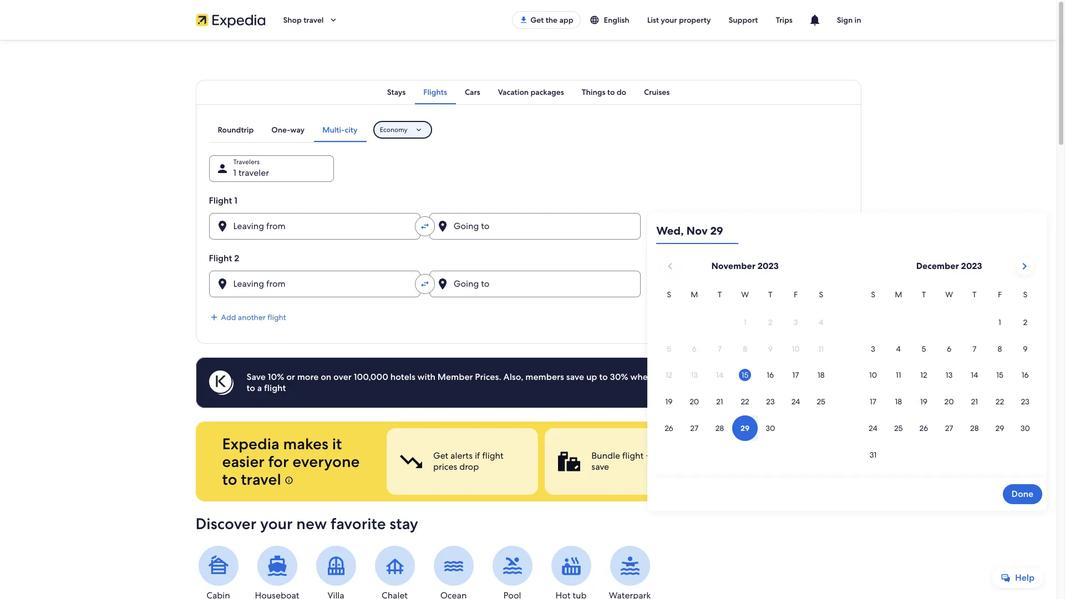 Task type: describe. For each thing, give the bounding box(es) containing it.
done button
[[1003, 484, 1043, 504]]

13 button
[[937, 363, 962, 388]]

easier
[[222, 452, 265, 472]]

0 vertical spatial 17 button
[[783, 363, 809, 388]]

6
[[947, 344, 952, 354]]

28 for 28 "button" inside the december 2023 element
[[971, 423, 979, 433]]

another
[[238, 312, 266, 322]]

cruises
[[644, 87, 670, 97]]

packages
[[531, 87, 564, 97]]

key
[[769, 461, 784, 473]]

1 27 button from the left
[[682, 416, 707, 441]]

wed, nov 29
[[656, 224, 723, 238]]

7 button
[[962, 336, 987, 362]]

add
[[221, 312, 236, 322]]

in
[[855, 15, 861, 25]]

15 inside today element
[[742, 370, 749, 380]]

31 button
[[861, 442, 886, 468]]

economy button
[[373, 121, 432, 139]]

new
[[296, 514, 327, 534]]

sign
[[837, 15, 853, 25]]

26 inside november 2023 element
[[665, 423, 673, 433]]

2 23 button from the left
[[1013, 389, 1038, 415]]

list
[[647, 15, 659, 25]]

1 20 button from the left
[[682, 389, 707, 415]]

also,
[[504, 371, 524, 383]]

with
[[418, 371, 436, 383]]

6 button
[[937, 336, 962, 362]]

support link
[[720, 10, 767, 30]]

0 vertical spatial 25 button
[[809, 389, 834, 415]]

tab list containing roundtrip
[[209, 118, 367, 142]]

nov 29 for 1st nov 29 button from the bottom
[[672, 282, 701, 294]]

application inside main content
[[656, 253, 1038, 469]]

24 for 24 button to the left
[[792, 397, 800, 407]]

flights
[[423, 87, 447, 97]]

3 button
[[861, 336, 886, 362]]

your for list
[[661, 15, 677, 25]]

1 vertical spatial 24 button
[[861, 416, 886, 441]]

and
[[820, 450, 835, 462]]

city
[[345, 125, 358, 135]]

to right up
[[599, 371, 608, 383]]

flight inside bundle flight + hotel to save
[[622, 450, 643, 462]]

5 button
[[911, 336, 937, 362]]

2 15 button from the left
[[987, 363, 1013, 388]]

prices.
[[475, 371, 501, 383]]

2 out of 3 element
[[545, 428, 696, 495]]

1 23 button from the left
[[758, 389, 783, 415]]

for
[[268, 452, 289, 472]]

1 30 button from the left
[[758, 416, 783, 441]]

m for november 2023
[[691, 290, 698, 300]]

2 27 button from the left
[[937, 416, 962, 441]]

trips link
[[767, 10, 802, 30]]

download the app button image
[[519, 16, 528, 24]]

17 for top 17 button
[[793, 370, 799, 380]]

23 for second 23 button from the left
[[1021, 397, 1030, 407]]

26 inside december 2023 element
[[920, 423, 928, 433]]

hotels
[[391, 371, 415, 383]]

1 button
[[987, 310, 1013, 335]]

makes
[[283, 434, 329, 454]]

flight right another
[[268, 312, 286, 322]]

english button
[[581, 10, 638, 30]]

16 for 1st 16 button from the left
[[767, 370, 774, 380]]

2 21 button from the left
[[962, 389, 987, 415]]

27 for first 27 button from the right
[[945, 423, 953, 433]]

today element
[[739, 369, 751, 381]]

1 horizontal spatial 25 button
[[886, 416, 911, 441]]

cars
[[465, 87, 480, 97]]

5
[[922, 344, 926, 354]]

2 s from the left
[[819, 290, 823, 300]]

to left do at the right of page
[[607, 87, 615, 97]]

previous month image
[[663, 260, 677, 273]]

flight for flight 1
[[209, 195, 232, 206]]

shop travel button
[[274, 7, 347, 33]]

save
[[247, 371, 266, 383]]

december 2023 element
[[861, 289, 1038, 469]]

25 inside november 2023 element
[[817, 397, 826, 407]]

nov for second nov 29 button from the bottom
[[672, 225, 689, 236]]

21 inside november 2023 element
[[716, 397, 723, 407]]

when
[[630, 371, 653, 383]]

8 button
[[987, 336, 1013, 362]]

drop
[[459, 461, 479, 473]]

roundtrip link
[[209, 118, 263, 142]]

xsmall image
[[285, 476, 294, 485]]

roundtrip
[[218, 125, 254, 135]]

1 s from the left
[[667, 290, 671, 300]]

10%
[[268, 371, 284, 383]]

3
[[871, 344, 875, 354]]

you
[[655, 371, 671, 383]]

travel inside the expedia makes it easier for everyone to travel
[[241, 469, 281, 489]]

20 for first 20 button from the right
[[945, 397, 954, 407]]

stay
[[390, 514, 418, 534]]

0 vertical spatial 2
[[234, 252, 239, 264]]

21 inside december 2023 element
[[971, 397, 978, 407]]

save 10% or more on over 100,000 hotels with member prices. also, members save up to 30% when you add a hotel to a flight
[[247, 371, 719, 394]]

if
[[475, 450, 480, 462]]

up
[[586, 371, 597, 383]]

flight inside get alerts if flight prices drop
[[482, 450, 503, 462]]

the
[[546, 15, 558, 25]]

vacation
[[498, 87, 529, 97]]

2023 for december 2023
[[961, 260, 982, 272]]

22 inside november 2023 element
[[741, 397, 749, 407]]

get for get alerts if flight prices drop
[[433, 450, 448, 462]]

2 inside 2 'button'
[[1023, 317, 1028, 327]]

19 for 1st 19 button from the right
[[920, 397, 928, 407]]

18 inside december 2023 element
[[895, 397, 902, 407]]

1 16 button from the left
[[758, 363, 783, 388]]

28 button inside december 2023 element
[[962, 416, 987, 441]]

15 inside december 2023 element
[[997, 370, 1004, 380]]

expedia logo image
[[196, 12, 265, 28]]

flights link
[[415, 80, 456, 104]]

flight 2
[[209, 252, 239, 264]]

cruises link
[[635, 80, 679, 104]]

your for discover
[[260, 514, 293, 534]]

one-
[[272, 125, 290, 135]]

shop travel
[[283, 15, 324, 25]]

earn airline miles and one key rewards
[[750, 450, 835, 473]]

3 out of 3 element
[[703, 428, 855, 495]]

multi-
[[322, 125, 345, 135]]

2 nov 29 button from the top
[[648, 271, 848, 297]]

save inside bundle flight + hotel to save
[[591, 461, 609, 473]]

1 horizontal spatial a
[[691, 371, 695, 383]]

2 t from the left
[[768, 290, 773, 300]]

swap origin and destination values image for 2
[[420, 279, 430, 289]]

everyone
[[293, 452, 360, 472]]

cars link
[[456, 80, 489, 104]]

2 16 button from the left
[[1013, 363, 1038, 388]]

11
[[896, 370, 901, 380]]

9 button
[[1013, 336, 1038, 362]]

bundle
[[591, 450, 620, 462]]

4 t from the left
[[973, 290, 977, 300]]

1 for 1
[[999, 317, 1001, 327]]

1 nov 29 button from the top
[[648, 213, 848, 240]]

alerts
[[450, 450, 472, 462]]

app
[[560, 15, 573, 25]]

8
[[998, 344, 1002, 354]]

english
[[604, 15, 630, 25]]

flight for flight 2
[[209, 252, 232, 264]]

travel inside dropdown button
[[304, 15, 324, 25]]

expedia
[[222, 434, 280, 454]]

to inside the expedia makes it easier for everyone to travel
[[222, 469, 237, 489]]

to left 10%
[[247, 382, 255, 394]]

31
[[870, 450, 877, 460]]

stays
[[387, 87, 406, 97]]

vacation packages
[[498, 87, 564, 97]]

miles
[[796, 450, 817, 462]]

favorite
[[331, 514, 386, 534]]

2 30 button from the left
[[1013, 416, 1038, 441]]



Task type: locate. For each thing, give the bounding box(es) containing it.
get alerts if flight prices drop
[[433, 450, 503, 473]]

1 horizontal spatial 22
[[996, 397, 1004, 407]]

f
[[794, 290, 798, 300], [998, 290, 1002, 300]]

16 button
[[758, 363, 783, 388], [1013, 363, 1038, 388]]

0 vertical spatial 18
[[818, 370, 825, 380]]

get right download the app button icon
[[531, 15, 544, 25]]

hotel inside save 10% or more on over 100,000 hotels with member prices. also, members save up to 30% when you add a hotel to a flight
[[698, 371, 719, 383]]

14 button
[[962, 363, 987, 388]]

1 horizontal spatial 30 button
[[1013, 416, 1038, 441]]

stays link
[[378, 80, 415, 104]]

1 19 button from the left
[[656, 389, 682, 415]]

0 horizontal spatial f
[[794, 290, 798, 300]]

18 button
[[809, 363, 834, 388], [886, 389, 911, 415]]

december 2023
[[916, 260, 982, 272]]

1 15 button from the left
[[733, 363, 758, 388]]

17 down 10 on the right bottom of page
[[870, 397, 877, 407]]

0 horizontal spatial 21
[[716, 397, 723, 407]]

flight
[[268, 312, 286, 322], [264, 382, 286, 394], [482, 450, 503, 462], [622, 450, 643, 462]]

1 vertical spatial swap origin and destination values image
[[420, 279, 430, 289]]

one-way link
[[263, 118, 314, 142]]

0 vertical spatial swap origin and destination values image
[[420, 221, 430, 231]]

1 inside button
[[999, 317, 1001, 327]]

1 vertical spatial hotel
[[653, 450, 674, 462]]

1 23 from the left
[[766, 397, 775, 407]]

2 30 from the left
[[1021, 423, 1030, 433]]

1 out of 3 element
[[386, 428, 538, 495]]

26 button up bundle flight + hotel to save at the bottom right of page
[[656, 416, 682, 441]]

20 button down add
[[682, 389, 707, 415]]

0 vertical spatial 1
[[233, 167, 236, 179]]

t down december 2023 on the right top of page
[[973, 290, 977, 300]]

0 vertical spatial tab list
[[196, 80, 861, 104]]

t down november
[[718, 290, 722, 300]]

19 for first 19 button from the left
[[666, 397, 673, 407]]

0 horizontal spatial 15 button
[[733, 363, 758, 388]]

1 vertical spatial 18 button
[[886, 389, 911, 415]]

23 button up airline
[[758, 389, 783, 415]]

21 button inside november 2023 element
[[707, 389, 733, 415]]

nov for 1st nov 29 button from the bottom
[[672, 282, 689, 294]]

19 down you
[[666, 397, 673, 407]]

22
[[741, 397, 749, 407], [996, 397, 1004, 407]]

26 button
[[656, 416, 682, 441], [911, 416, 937, 441]]

30 for 1st '30' button from left
[[766, 423, 775, 433]]

w down december 2023 on the right top of page
[[946, 290, 953, 300]]

11 button
[[886, 363, 911, 388]]

23 for first 23 button from the left
[[766, 397, 775, 407]]

1 vertical spatial tab list
[[209, 118, 367, 142]]

25 button up the and
[[809, 389, 834, 415]]

17 button right today element
[[783, 363, 809, 388]]

0 vertical spatial 24 button
[[783, 389, 809, 415]]

1 26 button from the left
[[656, 416, 682, 441]]

23 button up 29 button
[[1013, 389, 1038, 415]]

24 up miles
[[792, 397, 800, 407]]

application containing november 2023
[[656, 253, 1038, 469]]

10 button
[[861, 363, 886, 388]]

over
[[334, 371, 352, 383]]

december
[[916, 260, 959, 272]]

expedia makes it easier for everyone to travel
[[222, 434, 360, 489]]

25 inside december 2023 element
[[894, 423, 903, 433]]

november 2023
[[712, 260, 779, 272]]

discover
[[196, 514, 257, 534]]

application
[[656, 253, 1038, 469]]

0 horizontal spatial 28 button
[[707, 416, 733, 441]]

19 button down 12 button
[[911, 389, 937, 415]]

1 vertical spatial your
[[260, 514, 293, 534]]

on
[[321, 371, 331, 383]]

1 vertical spatial 25
[[894, 423, 903, 433]]

0 horizontal spatial 25
[[817, 397, 826, 407]]

+
[[646, 450, 651, 462]]

november
[[712, 260, 756, 272]]

29
[[710, 224, 723, 238], [691, 225, 701, 236], [691, 282, 701, 294], [996, 423, 1005, 433]]

airline
[[770, 450, 794, 462]]

2 26 button from the left
[[911, 416, 937, 441]]

1 22 button from the left
[[733, 389, 758, 415]]

earn
[[750, 450, 768, 462]]

16
[[767, 370, 774, 380], [1022, 370, 1029, 380]]

28 inside november 2023 element
[[716, 423, 724, 433]]

1 horizontal spatial travel
[[304, 15, 324, 25]]

0 vertical spatial flight
[[209, 195, 232, 206]]

18 button left 10 on the right bottom of page
[[809, 363, 834, 388]]

0 vertical spatial your
[[661, 15, 677, 25]]

22 button inside november 2023 element
[[733, 389, 758, 415]]

22 button up 29 button
[[987, 389, 1013, 415]]

19 inside november 2023 element
[[666, 397, 673, 407]]

2 w from the left
[[946, 290, 953, 300]]

3 s from the left
[[871, 290, 875, 300]]

2 28 from the left
[[971, 423, 979, 433]]

24 for bottommost 24 button
[[869, 423, 878, 433]]

1 30 from the left
[[766, 423, 775, 433]]

multi-city
[[322, 125, 358, 135]]

economy
[[380, 125, 408, 134]]

get for get the app
[[531, 15, 544, 25]]

to right +
[[676, 450, 684, 462]]

travel left trailing image
[[304, 15, 324, 25]]

1 26 from the left
[[665, 423, 673, 433]]

1 horizontal spatial 23
[[1021, 397, 1030, 407]]

0 horizontal spatial 18 button
[[809, 363, 834, 388]]

24 button
[[783, 389, 809, 415], [861, 416, 886, 441]]

26 up bundle flight + hotel to save at the bottom right of page
[[665, 423, 673, 433]]

2 22 from the left
[[996, 397, 1004, 407]]

nov inside "button"
[[687, 224, 708, 238]]

0 horizontal spatial 26
[[665, 423, 673, 433]]

flight left or
[[264, 382, 286, 394]]

16 inside december 2023 element
[[1022, 370, 1029, 380]]

100,000
[[354, 371, 388, 383]]

to
[[607, 87, 615, 97], [599, 371, 608, 383], [247, 382, 255, 394], [676, 450, 684, 462], [222, 469, 237, 489]]

2 21 from the left
[[971, 397, 978, 407]]

0 horizontal spatial your
[[260, 514, 293, 534]]

0 horizontal spatial 25 button
[[809, 389, 834, 415]]

1 vertical spatial nov 29
[[672, 282, 701, 294]]

0 horizontal spatial 22
[[741, 397, 749, 407]]

29 inside wed, nov 29 "button"
[[710, 224, 723, 238]]

2 16 from the left
[[1022, 370, 1029, 380]]

17 inside december 2023 element
[[870, 397, 877, 407]]

23 down 9 button on the right bottom of the page
[[1021, 397, 1030, 407]]

1 horizontal spatial 18 button
[[886, 389, 911, 415]]

27 button left 29 button
[[937, 416, 962, 441]]

0 vertical spatial get
[[531, 15, 544, 25]]

27 button down add
[[682, 416, 707, 441]]

0 horizontal spatial 27 button
[[682, 416, 707, 441]]

main content
[[0, 40, 1057, 599]]

1 w from the left
[[741, 290, 749, 300]]

1 19 from the left
[[666, 397, 673, 407]]

30 up airline
[[766, 423, 775, 433]]

16 for 2nd 16 button from left
[[1022, 370, 1029, 380]]

done
[[1012, 488, 1034, 500]]

30
[[766, 423, 775, 433], [1021, 423, 1030, 433]]

trips
[[776, 15, 793, 25]]

1 27 from the left
[[690, 423, 699, 433]]

16 down 9 button on the right bottom of the page
[[1022, 370, 1029, 380]]

nov
[[687, 224, 708, 238], [672, 225, 689, 236], [672, 282, 689, 294]]

flight inside save 10% or more on over 100,000 hotels with member prices. also, members save up to 30% when you add a hotel to a flight
[[264, 382, 286, 394]]

17 right today element
[[793, 370, 799, 380]]

1 horizontal spatial 19 button
[[911, 389, 937, 415]]

18 inside november 2023 element
[[818, 370, 825, 380]]

1 horizontal spatial 20 button
[[937, 389, 962, 415]]

things
[[582, 87, 606, 97]]

support
[[729, 15, 758, 25]]

1 vertical spatial 24
[[869, 423, 878, 433]]

nov down previous month image
[[672, 282, 689, 294]]

0 horizontal spatial 2
[[234, 252, 239, 264]]

2 27 from the left
[[945, 423, 953, 433]]

0 horizontal spatial 30
[[766, 423, 775, 433]]

24 inside december 2023 element
[[869, 423, 878, 433]]

2023 for november 2023
[[758, 260, 779, 272]]

1 horizontal spatial 27 button
[[937, 416, 962, 441]]

20 for first 20 button
[[690, 397, 699, 407]]

2 2023 from the left
[[961, 260, 982, 272]]

2 button
[[1013, 310, 1038, 335]]

your inside main content
[[260, 514, 293, 534]]

tab list containing stays
[[196, 80, 861, 104]]

list your property
[[647, 15, 711, 25]]

way
[[290, 125, 305, 135]]

one-way
[[272, 125, 305, 135]]

0 vertical spatial 18 button
[[809, 363, 834, 388]]

small image
[[590, 15, 600, 25]]

1 horizontal spatial 16 button
[[1013, 363, 1038, 388]]

15 button
[[733, 363, 758, 388], [987, 363, 1013, 388]]

vacation packages link
[[489, 80, 573, 104]]

1 traveler
[[233, 167, 269, 179]]

1 horizontal spatial save
[[591, 461, 609, 473]]

1 horizontal spatial 28 button
[[962, 416, 987, 441]]

hotel inside bundle flight + hotel to save
[[653, 450, 674, 462]]

1 vertical spatial save
[[591, 461, 609, 473]]

0 horizontal spatial 26 button
[[656, 416, 682, 441]]

2 nov 29 from the top
[[672, 282, 701, 294]]

7
[[973, 344, 977, 354]]

0 horizontal spatial 27
[[690, 423, 699, 433]]

0 vertical spatial 25
[[817, 397, 826, 407]]

sign in button
[[828, 7, 870, 33]]

2023 right december
[[961, 260, 982, 272]]

w inside november 2023 element
[[741, 290, 749, 300]]

hotel right +
[[653, 450, 674, 462]]

0 horizontal spatial travel
[[241, 469, 281, 489]]

29 inside 29 button
[[996, 423, 1005, 433]]

25 up the and
[[817, 397, 826, 407]]

24 up 31
[[869, 423, 878, 433]]

flight left +
[[622, 450, 643, 462]]

30 inside november 2023 element
[[766, 423, 775, 433]]

communication center icon image
[[808, 13, 822, 27]]

1 horizontal spatial f
[[998, 290, 1002, 300]]

0 horizontal spatial 2023
[[758, 260, 779, 272]]

1 vertical spatial get
[[433, 450, 448, 462]]

2 23 from the left
[[1021, 397, 1030, 407]]

1 horizontal spatial 17
[[870, 397, 877, 407]]

2 flight from the top
[[209, 252, 232, 264]]

add
[[673, 371, 689, 383]]

1 horizontal spatial 24 button
[[861, 416, 886, 441]]

23
[[766, 397, 775, 407], [1021, 397, 1030, 407]]

1 horizontal spatial 26
[[920, 423, 928, 433]]

t
[[718, 290, 722, 300], [768, 290, 773, 300], [922, 290, 926, 300], [973, 290, 977, 300]]

1 horizontal spatial 15 button
[[987, 363, 1013, 388]]

f for november 2023
[[794, 290, 798, 300]]

it
[[332, 434, 342, 454]]

wed,
[[656, 224, 684, 238]]

your
[[661, 15, 677, 25], [260, 514, 293, 534]]

15
[[742, 370, 749, 380], [997, 370, 1004, 380]]

nov 29 up previous month image
[[672, 225, 701, 236]]

19 inside december 2023 element
[[920, 397, 928, 407]]

1 for 1 traveler
[[233, 167, 236, 179]]

1 horizontal spatial 30
[[1021, 423, 1030, 433]]

1 horizontal spatial w
[[946, 290, 953, 300]]

18 button down 11 button
[[886, 389, 911, 415]]

1 22 from the left
[[741, 397, 749, 407]]

1 down 1 traveler at the left top of the page
[[234, 195, 237, 206]]

1 f from the left
[[794, 290, 798, 300]]

24 inside november 2023 element
[[792, 397, 800, 407]]

24 button up 31 button
[[861, 416, 886, 441]]

main content containing expedia makes it easier for everyone to travel
[[0, 40, 1057, 599]]

2 swap origin and destination values image from the top
[[420, 279, 430, 289]]

27 inside november 2023 element
[[690, 423, 699, 433]]

4 s from the left
[[1023, 290, 1028, 300]]

2 19 button from the left
[[911, 389, 937, 415]]

30 right 29 button
[[1021, 423, 1030, 433]]

18 left 10 on the right bottom of page
[[818, 370, 825, 380]]

2 28 button from the left
[[962, 416, 987, 441]]

1 horizontal spatial hotel
[[698, 371, 719, 383]]

2023 right november
[[758, 260, 779, 272]]

travel left xsmall image
[[241, 469, 281, 489]]

27
[[690, 423, 699, 433], [945, 423, 953, 433]]

0 horizontal spatial get
[[433, 450, 448, 462]]

0 horizontal spatial 24
[[792, 397, 800, 407]]

1 flight from the top
[[209, 195, 232, 206]]

0 horizontal spatial 30 button
[[758, 416, 783, 441]]

1 swap origin and destination values image from the top
[[420, 221, 430, 231]]

13
[[946, 370, 953, 380]]

2 f from the left
[[998, 290, 1002, 300]]

1 vertical spatial 18
[[895, 397, 902, 407]]

24 button up miles
[[783, 389, 809, 415]]

0 horizontal spatial 20
[[690, 397, 699, 407]]

0 horizontal spatial a
[[257, 382, 262, 394]]

4 button
[[886, 336, 911, 362]]

trailing image
[[328, 15, 338, 25]]

29 button
[[987, 416, 1013, 441]]

flight 1
[[209, 195, 237, 206]]

17 for 17 button to the right
[[870, 397, 877, 407]]

next month image
[[1018, 260, 1031, 273]]

1 horizontal spatial m
[[895, 290, 902, 300]]

medium image
[[209, 312, 219, 322]]

1 21 button from the left
[[707, 389, 733, 415]]

0 horizontal spatial 22 button
[[733, 389, 758, 415]]

22 up 29 button
[[996, 397, 1004, 407]]

a left 10%
[[257, 382, 262, 394]]

swap origin and destination values image for 1
[[420, 221, 430, 231]]

1 28 from the left
[[716, 423, 724, 433]]

1 m from the left
[[691, 290, 698, 300]]

0 vertical spatial save
[[566, 371, 584, 383]]

0 vertical spatial travel
[[304, 15, 324, 25]]

nov up previous month image
[[672, 225, 689, 236]]

18 down 11 on the bottom right of the page
[[895, 397, 902, 407]]

t down november 2023
[[768, 290, 773, 300]]

f inside november 2023 element
[[794, 290, 798, 300]]

nov 29 down previous month image
[[672, 282, 701, 294]]

f inside december 2023 element
[[998, 290, 1002, 300]]

27 inside december 2023 element
[[945, 423, 953, 433]]

25
[[817, 397, 826, 407], [894, 423, 903, 433]]

traveler
[[239, 167, 269, 179]]

hotel right add
[[698, 371, 719, 383]]

get left alerts
[[433, 450, 448, 462]]

1 horizontal spatial 28
[[971, 423, 979, 433]]

your left new on the left bottom
[[260, 514, 293, 534]]

w for november
[[741, 290, 749, 300]]

1 horizontal spatial 25
[[894, 423, 903, 433]]

1 horizontal spatial 19
[[920, 397, 928, 407]]

1 15 from the left
[[742, 370, 749, 380]]

2 m from the left
[[895, 290, 902, 300]]

get inside get alerts if flight prices drop
[[433, 450, 448, 462]]

a right add
[[691, 371, 695, 383]]

w inside december 2023 element
[[946, 290, 953, 300]]

1 horizontal spatial 20
[[945, 397, 954, 407]]

wed, nov 29 button
[[656, 218, 739, 244]]

1 horizontal spatial 21
[[971, 397, 978, 407]]

2 19 from the left
[[920, 397, 928, 407]]

28 for 28 "button" in november 2023 element
[[716, 423, 724, 433]]

to inside bundle flight + hotel to save
[[676, 450, 684, 462]]

22 inside december 2023 element
[[996, 397, 1004, 407]]

m
[[691, 290, 698, 300], [895, 290, 902, 300]]

28 inside december 2023 element
[[971, 423, 979, 433]]

1 16 from the left
[[767, 370, 774, 380]]

1 horizontal spatial 2
[[1023, 317, 1028, 327]]

t down december
[[922, 290, 926, 300]]

save
[[566, 371, 584, 383], [591, 461, 609, 473]]

26 down 12 button
[[920, 423, 928, 433]]

1 nov 29 from the top
[[672, 225, 701, 236]]

f for december 2023
[[998, 290, 1002, 300]]

27 for 2nd 27 button from right
[[690, 423, 699, 433]]

save left up
[[566, 371, 584, 383]]

prices
[[433, 461, 457, 473]]

save left +
[[591, 461, 609, 473]]

17
[[793, 370, 799, 380], [870, 397, 877, 407]]

1 horizontal spatial 22 button
[[987, 389, 1013, 415]]

10
[[869, 370, 877, 380]]

2 15 from the left
[[997, 370, 1004, 380]]

23 up airline
[[766, 397, 775, 407]]

9
[[1023, 344, 1028, 354]]

1 horizontal spatial 27
[[945, 423, 953, 433]]

17 inside november 2023 element
[[793, 370, 799, 380]]

26 button down 12 button
[[911, 416, 937, 441]]

16 button right today element
[[758, 363, 783, 388]]

1 20 from the left
[[690, 397, 699, 407]]

22 button down today element
[[733, 389, 758, 415]]

2 20 from the left
[[945, 397, 954, 407]]

0 horizontal spatial w
[[741, 290, 749, 300]]

w for december
[[946, 290, 953, 300]]

16 right today element
[[767, 370, 774, 380]]

travel
[[304, 15, 324, 25], [241, 469, 281, 489]]

1 inside dropdown button
[[233, 167, 236, 179]]

2 26 from the left
[[920, 423, 928, 433]]

0 vertical spatial nov 29 button
[[648, 213, 848, 240]]

1 28 button from the left
[[707, 416, 733, 441]]

18 button inside november 2023 element
[[809, 363, 834, 388]]

20 button down 13 button
[[937, 389, 962, 415]]

16 button down 9 button on the right bottom of the page
[[1013, 363, 1038, 388]]

save inside save 10% or more on over 100,000 hotels with member prices. also, members save up to 30% when you add a hotel to a flight
[[566, 371, 584, 383]]

25 button
[[809, 389, 834, 415], [886, 416, 911, 441]]

1 vertical spatial 1
[[234, 195, 237, 206]]

19 button
[[656, 389, 682, 415], [911, 389, 937, 415]]

2 22 button from the left
[[987, 389, 1013, 415]]

0 horizontal spatial save
[[566, 371, 584, 383]]

swap origin and destination values image
[[420, 221, 430, 231], [420, 279, 430, 289]]

30 for 2nd '30' button from the left
[[1021, 423, 1030, 433]]

1 horizontal spatial 18
[[895, 397, 902, 407]]

nov 29 for second nov 29 button from the bottom
[[672, 225, 701, 236]]

0 horizontal spatial 18
[[818, 370, 825, 380]]

1 2023 from the left
[[758, 260, 779, 272]]

tab list
[[196, 80, 861, 104], [209, 118, 367, 142]]

1 horizontal spatial 2023
[[961, 260, 982, 272]]

0 horizontal spatial 15
[[742, 370, 749, 380]]

19 down 12
[[920, 397, 928, 407]]

nov right wed,
[[687, 224, 708, 238]]

19 button down you
[[656, 389, 682, 415]]

0 horizontal spatial 16 button
[[758, 363, 783, 388]]

november 2023 element
[[656, 289, 834, 442]]

3 t from the left
[[922, 290, 926, 300]]

2 vertical spatial 1
[[999, 317, 1001, 327]]

0 horizontal spatial 16
[[767, 370, 774, 380]]

0 vertical spatial 17
[[793, 370, 799, 380]]

1 left traveler
[[233, 167, 236, 179]]

1 horizontal spatial 23 button
[[1013, 389, 1038, 415]]

30 inside december 2023 element
[[1021, 423, 1030, 433]]

0 horizontal spatial 24 button
[[783, 389, 809, 415]]

w down november 2023
[[741, 290, 749, 300]]

hotel
[[698, 371, 719, 383], [653, 450, 674, 462]]

1 horizontal spatial get
[[531, 15, 544, 25]]

flight right if on the left bottom of the page
[[482, 450, 503, 462]]

25 button up 31 button
[[886, 416, 911, 441]]

2 20 button from the left
[[937, 389, 962, 415]]

1 21 from the left
[[716, 397, 723, 407]]

2
[[234, 252, 239, 264], [1023, 317, 1028, 327]]

1 t from the left
[[718, 290, 722, 300]]

28 button inside november 2023 element
[[707, 416, 733, 441]]

0 horizontal spatial 17 button
[[783, 363, 809, 388]]

14
[[971, 370, 978, 380]]

22 down today element
[[741, 397, 749, 407]]

12
[[921, 370, 927, 380]]

your right 'list'
[[661, 15, 677, 25]]

16 inside november 2023 element
[[767, 370, 774, 380]]

1 vertical spatial travel
[[241, 469, 281, 489]]

0 horizontal spatial 23 button
[[758, 389, 783, 415]]

more
[[297, 371, 319, 383]]

property
[[679, 15, 711, 25]]

to down 'expedia'
[[222, 469, 237, 489]]

m for december 2023
[[895, 290, 902, 300]]

1 horizontal spatial your
[[661, 15, 677, 25]]

1 horizontal spatial 17 button
[[861, 389, 886, 415]]

1 left 2 'button'
[[999, 317, 1001, 327]]

things to do
[[582, 87, 626, 97]]

0 horizontal spatial 19 button
[[656, 389, 682, 415]]

17 button down 10 button
[[861, 389, 886, 415]]

25 down 11 on the bottom right of the page
[[894, 423, 903, 433]]

1 vertical spatial flight
[[209, 252, 232, 264]]



Task type: vqa. For each thing, say whether or not it's contained in the screenshot.


